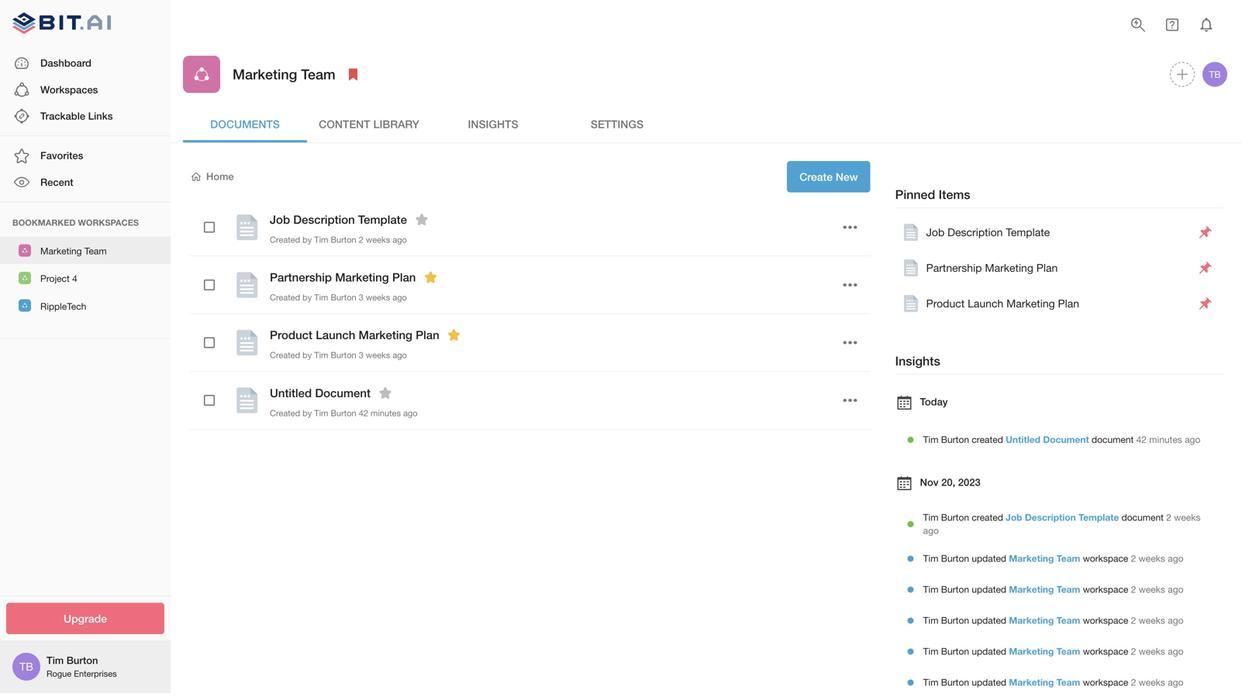 Task type: locate. For each thing, give the bounding box(es) containing it.
product launch marketing plan up favorite icon
[[270, 329, 439, 342]]

tim
[[314, 235, 328, 245], [314, 293, 328, 303], [314, 351, 328, 361], [314, 408, 328, 419], [923, 435, 939, 446], [923, 513, 939, 523], [923, 554, 939, 565], [923, 585, 939, 596], [923, 616, 939, 627], [923, 647, 939, 658], [47, 655, 64, 667], [923, 678, 939, 689]]

document
[[1092, 435, 1134, 446], [1122, 513, 1164, 523]]

created by tim burton 3 weeks ago for marketing
[[270, 293, 407, 303]]

2 horizontal spatial job
[[1006, 513, 1022, 523]]

1 vertical spatial untitled
[[1006, 435, 1041, 446]]

1 horizontal spatial product launch marketing plan
[[926, 298, 1079, 310]]

4 created from the top
[[270, 408, 300, 419]]

plan
[[1037, 262, 1058, 275], [392, 271, 416, 285], [1058, 298, 1079, 310], [416, 329, 439, 342]]

remove favorite image
[[421, 268, 440, 287], [445, 326, 463, 345]]

3 by from the top
[[303, 351, 312, 361]]

launch inside product launch marketing plan link
[[968, 298, 1004, 310]]

3 marketing team link from the top
[[1009, 616, 1080, 627]]

1 horizontal spatial partnership
[[926, 262, 982, 275]]

updated for 1st marketing team link from the bottom
[[972, 678, 1007, 689]]

1 vertical spatial document
[[1122, 513, 1164, 523]]

1 horizontal spatial insights
[[895, 354, 940, 369]]

partnership marketing plan link
[[902, 259, 1194, 278]]

trackable
[[40, 110, 85, 122]]

0 vertical spatial 3
[[359, 293, 364, 303]]

new
[[836, 171, 858, 183]]

0 horizontal spatial insights
[[468, 118, 518, 130]]

untitled
[[270, 386, 312, 400], [1006, 435, 1041, 446]]

1 horizontal spatial document
[[1043, 435, 1089, 446]]

project
[[40, 273, 70, 284]]

created by tim burton 3 weeks ago for launch
[[270, 351, 407, 361]]

5 workspace from the top
[[1083, 678, 1129, 689]]

2 workspace from the top
[[1083, 585, 1129, 596]]

job description template
[[270, 213, 407, 227], [926, 226, 1050, 239]]

0 vertical spatial product
[[926, 298, 965, 310]]

2 created from the top
[[972, 513, 1003, 523]]

marketing team button
[[0, 237, 171, 265]]

0 vertical spatial job description template link
[[902, 223, 1194, 242]]

2 horizontal spatial template
[[1079, 513, 1119, 523]]

created
[[270, 235, 300, 245], [270, 293, 300, 303], [270, 351, 300, 361], [270, 408, 300, 419]]

2 3 from the top
[[359, 351, 364, 361]]

job description template link
[[902, 223, 1194, 242], [1006, 513, 1119, 523]]

minutes
[[371, 408, 401, 419], [1149, 435, 1182, 446]]

1 vertical spatial tb
[[20, 661, 33, 674]]

team for first marketing team link from the top of the page
[[1057, 554, 1080, 565]]

1 horizontal spatial launch
[[968, 298, 1004, 310]]

3 for launch
[[359, 351, 364, 361]]

weeks
[[366, 235, 390, 245], [366, 293, 390, 303], [366, 351, 390, 361], [1174, 513, 1201, 523], [1139, 554, 1165, 565], [1139, 585, 1165, 596], [1139, 616, 1165, 627], [1139, 647, 1165, 658], [1139, 678, 1165, 689]]

product
[[926, 298, 965, 310], [270, 329, 313, 342]]

rippletech button
[[0, 292, 171, 320]]

partnership marketing plan up product launch marketing plan link
[[926, 262, 1058, 275]]

1 horizontal spatial untitled
[[1006, 435, 1041, 446]]

plan inside product launch marketing plan link
[[1058, 298, 1079, 310]]

tab list containing documents
[[183, 105, 1230, 143]]

3 tim burton updated marketing team workspace 2 weeks ago from the top
[[923, 616, 1184, 627]]

3 created from the top
[[270, 351, 300, 361]]

dashboard button
[[0, 50, 171, 77]]

tab list
[[183, 105, 1230, 143]]

documents link
[[183, 105, 307, 143]]

job description template down items
[[926, 226, 1050, 239]]

2
[[359, 235, 364, 245], [1166, 513, 1172, 523], [1131, 554, 1136, 565], [1131, 585, 1136, 596], [1131, 616, 1136, 627], [1131, 647, 1136, 658], [1131, 678, 1136, 689]]

0 vertical spatial tb
[[1209, 69, 1221, 80]]

created up 2023
[[972, 435, 1003, 446]]

0 vertical spatial product launch marketing plan
[[926, 298, 1079, 310]]

0 vertical spatial document
[[315, 386, 371, 400]]

marketing team up 4 on the top
[[40, 246, 107, 257]]

0 vertical spatial marketing team
[[233, 66, 336, 83]]

42
[[359, 408, 368, 419], [1136, 435, 1147, 446]]

marketing team link
[[1009, 554, 1080, 565], [1009, 585, 1080, 596], [1009, 616, 1080, 627], [1009, 647, 1080, 658], [1009, 678, 1080, 689]]

1 created from the top
[[270, 235, 300, 245]]

favorites button
[[0, 143, 171, 169]]

tim burton updated marketing team workspace 2 weeks ago
[[923, 554, 1184, 565], [923, 585, 1184, 596], [923, 616, 1184, 627], [923, 647, 1184, 658], [923, 678, 1184, 689]]

ago
[[393, 235, 407, 245], [393, 293, 407, 303], [393, 351, 407, 361], [403, 408, 418, 419], [1185, 435, 1201, 446], [923, 526, 939, 536], [1168, 554, 1184, 565], [1168, 585, 1184, 596], [1168, 616, 1184, 627], [1168, 647, 1184, 658], [1168, 678, 1184, 689]]

team
[[301, 66, 336, 83], [84, 246, 107, 257], [1057, 554, 1080, 565], [1057, 585, 1080, 596], [1057, 616, 1080, 627], [1057, 647, 1080, 658], [1057, 678, 1080, 689]]

tim burton created job description template document
[[923, 513, 1164, 523]]

partnership marketing plan down created by tim burton 2 weeks ago
[[270, 271, 416, 285]]

0 horizontal spatial product launch marketing plan
[[270, 329, 439, 342]]

description
[[293, 213, 355, 227], [948, 226, 1003, 239], [1025, 513, 1076, 523]]

1 created from the top
[[972, 435, 1003, 446]]

0 horizontal spatial launch
[[316, 329, 355, 342]]

product launch marketing plan
[[926, 298, 1079, 310], [270, 329, 439, 342]]

1 horizontal spatial template
[[1006, 226, 1050, 239]]

launch
[[968, 298, 1004, 310], [316, 329, 355, 342]]

by
[[303, 235, 312, 245], [303, 293, 312, 303], [303, 351, 312, 361], [303, 408, 312, 419]]

created
[[972, 435, 1003, 446], [972, 513, 1003, 523]]

1 horizontal spatial tb
[[1209, 69, 1221, 80]]

4 by from the top
[[303, 408, 312, 419]]

created by tim burton 42 minutes ago
[[270, 408, 418, 419]]

20,
[[941, 477, 955, 489]]

5 tim burton updated marketing team workspace 2 weeks ago from the top
[[923, 678, 1184, 689]]

1 vertical spatial insights
[[895, 354, 940, 369]]

library
[[373, 118, 419, 130]]

4 updated from the top
[[972, 647, 1007, 658]]

1 vertical spatial created by tim burton 3 weeks ago
[[270, 351, 407, 361]]

4 tim burton updated marketing team workspace 2 weeks ago from the top
[[923, 647, 1184, 658]]

insights
[[468, 118, 518, 130], [895, 354, 940, 369]]

1 horizontal spatial job description template
[[926, 226, 1050, 239]]

tim burton updated marketing team workspace 2 weeks ago for 3rd marketing team link from the top
[[923, 616, 1184, 627]]

team for second marketing team link from the bottom of the page
[[1057, 647, 1080, 658]]

0 vertical spatial untitled
[[270, 386, 312, 400]]

updated
[[972, 554, 1007, 565], [972, 585, 1007, 596], [972, 616, 1007, 627], [972, 647, 1007, 658], [972, 678, 1007, 689]]

tb button
[[1200, 60, 1230, 89]]

0 horizontal spatial minutes
[[371, 408, 401, 419]]

created by tim burton 2 weeks ago
[[270, 235, 407, 245]]

updated for first marketing team link from the top of the page
[[972, 554, 1007, 565]]

0 horizontal spatial untitled
[[270, 386, 312, 400]]

1 3 from the top
[[359, 293, 364, 303]]

0 vertical spatial minutes
[[371, 408, 401, 419]]

0 horizontal spatial remove favorite image
[[421, 268, 440, 287]]

document
[[315, 386, 371, 400], [1043, 435, 1089, 446]]

plan inside "partnership marketing plan" link
[[1037, 262, 1058, 275]]

partnership down items
[[926, 262, 982, 275]]

marketing
[[233, 66, 297, 83], [40, 246, 82, 257], [985, 262, 1034, 275], [335, 271, 389, 285], [1007, 298, 1055, 310], [359, 329, 412, 342], [1009, 554, 1054, 565], [1009, 585, 1054, 596], [1009, 616, 1054, 627], [1009, 647, 1054, 658], [1009, 678, 1054, 689]]

0 horizontal spatial 42
[[359, 408, 368, 419]]

0 vertical spatial created by tim burton 3 weeks ago
[[270, 293, 407, 303]]

2 tim burton updated marketing team workspace 2 weeks ago from the top
[[923, 585, 1184, 596]]

5 updated from the top
[[972, 678, 1007, 689]]

remove favorite image for product launch marketing plan
[[445, 326, 463, 345]]

by for product
[[303, 351, 312, 361]]

1 workspace from the top
[[1083, 554, 1129, 565]]

workspace
[[1083, 554, 1129, 565], [1083, 585, 1129, 596], [1083, 616, 1129, 627], [1083, 647, 1129, 658], [1083, 678, 1129, 689]]

tim burton rogue enterprises
[[47, 655, 117, 680]]

items
[[939, 187, 970, 202]]

created by tim burton 3 weeks ago
[[270, 293, 407, 303], [270, 351, 407, 361]]

bookmarked
[[12, 218, 76, 228]]

0 vertical spatial launch
[[968, 298, 1004, 310]]

tb
[[1209, 69, 1221, 80], [20, 661, 33, 674]]

3
[[359, 293, 364, 303], [359, 351, 364, 361]]

3 workspace from the top
[[1083, 616, 1129, 627]]

tim inside tim burton rogue enterprises
[[47, 655, 64, 667]]

untitled document
[[270, 386, 371, 400]]

partnership down created by tim burton 2 weeks ago
[[270, 271, 332, 285]]

product launch marketing plan down "partnership marketing plan" link
[[926, 298, 1079, 310]]

1 vertical spatial product launch marketing plan
[[270, 329, 439, 342]]

launch down "partnership marketing plan" link
[[968, 298, 1004, 310]]

launch up untitled document
[[316, 329, 355, 342]]

favorite image
[[413, 211, 431, 229]]

created for partnership
[[270, 293, 300, 303]]

3 updated from the top
[[972, 616, 1007, 627]]

upgrade
[[64, 613, 107, 626]]

1 updated from the top
[[972, 554, 1007, 565]]

1 vertical spatial marketing team
[[40, 246, 107, 257]]

0 horizontal spatial tb
[[20, 661, 33, 674]]

workspaces
[[40, 84, 98, 96]]

1 horizontal spatial minutes
[[1149, 435, 1182, 446]]

project 4 button
[[0, 265, 171, 292]]

updated for 3rd marketing team link from the top
[[972, 616, 1007, 627]]

dashboard
[[40, 57, 91, 69]]

1 vertical spatial remove favorite image
[[445, 326, 463, 345]]

product launch marketing plan inside product launch marketing plan link
[[926, 298, 1079, 310]]

0 horizontal spatial partnership
[[270, 271, 332, 285]]

3 down created by tim burton 2 weeks ago
[[359, 293, 364, 303]]

2 for second marketing team link from the top of the page
[[1131, 585, 1136, 596]]

marketing team up documents
[[233, 66, 336, 83]]

workspace for second marketing team link from the bottom of the page
[[1083, 647, 1129, 658]]

ago inside 2 weeks ago
[[923, 526, 939, 536]]

create
[[800, 171, 833, 183]]

job
[[270, 213, 290, 227], [926, 226, 945, 239], [1006, 513, 1022, 523]]

burton
[[331, 235, 356, 245], [331, 293, 356, 303], [331, 351, 356, 361], [331, 408, 356, 419], [941, 435, 969, 446], [941, 513, 969, 523], [941, 554, 969, 565], [941, 585, 969, 596], [941, 616, 969, 627], [941, 647, 969, 658], [67, 655, 98, 667], [941, 678, 969, 689]]

home link
[[189, 170, 234, 184]]

tb inside button
[[1209, 69, 1221, 80]]

tim burton created untitled document document 42 minutes ago
[[923, 435, 1201, 446]]

1 horizontal spatial remove favorite image
[[445, 326, 463, 345]]

1 horizontal spatial 42
[[1136, 435, 1147, 446]]

template
[[358, 213, 407, 227], [1006, 226, 1050, 239], [1079, 513, 1119, 523]]

1 vertical spatial job description template link
[[1006, 513, 1119, 523]]

1 by from the top
[[303, 235, 312, 245]]

create new
[[800, 171, 858, 183]]

1 vertical spatial created
[[972, 513, 1003, 523]]

0 horizontal spatial document
[[315, 386, 371, 400]]

0 vertical spatial created
[[972, 435, 1003, 446]]

0 horizontal spatial product
[[270, 329, 313, 342]]

updated for second marketing team link from the bottom of the page
[[972, 647, 1007, 658]]

created by tim burton 3 weeks ago up untitled document
[[270, 351, 407, 361]]

pinned
[[895, 187, 935, 202]]

4 workspace from the top
[[1083, 647, 1129, 658]]

created by tim burton 3 weeks ago down created by tim burton 2 weeks ago
[[270, 293, 407, 303]]

job description template up created by tim burton 2 weeks ago
[[270, 213, 407, 227]]

partnership marketing plan
[[926, 262, 1058, 275], [270, 271, 416, 285]]

marketing inside "button"
[[40, 246, 82, 257]]

2 for second marketing team link from the bottom of the page
[[1131, 647, 1136, 658]]

nov 20, 2023
[[920, 477, 981, 489]]

1 vertical spatial 42
[[1136, 435, 1147, 446]]

remove bookmark image
[[344, 65, 363, 84]]

3 up untitled document
[[359, 351, 364, 361]]

created down 2023
[[972, 513, 1003, 523]]

1 vertical spatial 3
[[359, 351, 364, 361]]

1 created by tim burton 3 weeks ago from the top
[[270, 293, 407, 303]]

recent
[[40, 176, 73, 188]]

marketing team
[[233, 66, 336, 83], [40, 246, 107, 257]]

workspaces
[[78, 218, 139, 228]]

0 horizontal spatial marketing team
[[40, 246, 107, 257]]

2 by from the top
[[303, 293, 312, 303]]

team inside "button"
[[84, 246, 107, 257]]

by for untitled
[[303, 408, 312, 419]]

2 updated from the top
[[972, 585, 1007, 596]]

2 created from the top
[[270, 293, 300, 303]]

2 created by tim burton 3 weeks ago from the top
[[270, 351, 407, 361]]

1 tim burton updated marketing team workspace 2 weeks ago from the top
[[923, 554, 1184, 565]]

workspace for second marketing team link from the top of the page
[[1083, 585, 1129, 596]]

settings
[[591, 118, 644, 130]]

1 horizontal spatial marketing team
[[233, 66, 336, 83]]

1 horizontal spatial description
[[948, 226, 1003, 239]]

partnership
[[926, 262, 982, 275], [270, 271, 332, 285]]

0 vertical spatial remove favorite image
[[421, 268, 440, 287]]

burton inside tim burton rogue enterprises
[[67, 655, 98, 667]]

favorites
[[40, 150, 83, 162]]

0 vertical spatial 42
[[359, 408, 368, 419]]



Task type: describe. For each thing, give the bounding box(es) containing it.
0 horizontal spatial job
[[270, 213, 290, 227]]

bookmarked workspaces
[[12, 218, 139, 228]]

4 marketing team link from the top
[[1009, 647, 1080, 658]]

1 vertical spatial minutes
[[1149, 435, 1182, 446]]

workspace for first marketing team link from the top of the page
[[1083, 554, 1129, 565]]

untitled document link
[[1006, 435, 1089, 446]]

nov
[[920, 477, 939, 489]]

insights link
[[431, 105, 555, 143]]

home
[[206, 171, 234, 183]]

2 horizontal spatial description
[[1025, 513, 1076, 523]]

project 4
[[40, 273, 77, 284]]

created for untitled
[[270, 408, 300, 419]]

team for 3rd marketing team link from the top
[[1057, 616, 1080, 627]]

documents
[[210, 118, 280, 130]]

content library
[[319, 118, 419, 130]]

favorite image
[[376, 384, 395, 403]]

by for partnership
[[303, 293, 312, 303]]

3 for marketing
[[359, 293, 364, 303]]

1 horizontal spatial product
[[926, 298, 965, 310]]

5 marketing team link from the top
[[1009, 678, 1080, 689]]

recent button
[[0, 169, 171, 196]]

updated for second marketing team link from the top of the page
[[972, 585, 1007, 596]]

rogue
[[47, 669, 71, 680]]

0 horizontal spatial job description template
[[270, 213, 407, 227]]

0 horizontal spatial description
[[293, 213, 355, 227]]

2 for first marketing team link from the top of the page
[[1131, 554, 1136, 565]]

workspace for 1st marketing team link from the bottom
[[1083, 678, 1129, 689]]

team for 1st marketing team link from the bottom
[[1057, 678, 1080, 689]]

2 for 1st marketing team link from the bottom
[[1131, 678, 1136, 689]]

2 marketing team link from the top
[[1009, 585, 1080, 596]]

rippletech
[[40, 301, 86, 312]]

4
[[72, 273, 77, 284]]

1 vertical spatial launch
[[316, 329, 355, 342]]

0 vertical spatial document
[[1092, 435, 1134, 446]]

by for job
[[303, 235, 312, 245]]

settings link
[[555, 105, 679, 143]]

pinned items
[[895, 187, 970, 202]]

tim burton updated marketing team workspace 2 weeks ago for 1st marketing team link from the bottom
[[923, 678, 1184, 689]]

team for second marketing team link from the top of the page
[[1057, 585, 1080, 596]]

remove favorite image for partnership marketing plan
[[421, 268, 440, 287]]

2 weeks ago
[[923, 513, 1201, 536]]

1 vertical spatial product
[[270, 329, 313, 342]]

created for job
[[972, 513, 1003, 523]]

2023
[[958, 477, 981, 489]]

tim burton updated marketing team workspace 2 weeks ago for second marketing team link from the bottom of the page
[[923, 647, 1184, 658]]

created for untitled
[[972, 435, 1003, 446]]

workspaces button
[[0, 77, 171, 103]]

1 vertical spatial document
[[1043, 435, 1089, 446]]

tim burton updated marketing team workspace 2 weeks ago for second marketing team link from the top of the page
[[923, 585, 1184, 596]]

workspace for 3rd marketing team link from the top
[[1083, 616, 1129, 627]]

1 horizontal spatial job
[[926, 226, 945, 239]]

created for product
[[270, 351, 300, 361]]

marketing team inside "button"
[[40, 246, 107, 257]]

created for job
[[270, 235, 300, 245]]

0 horizontal spatial partnership marketing plan
[[270, 271, 416, 285]]

content library link
[[307, 105, 431, 143]]

2 for 3rd marketing team link from the top
[[1131, 616, 1136, 627]]

create new button
[[787, 161, 871, 193]]

upgrade button
[[6, 604, 164, 635]]

1 horizontal spatial partnership marketing plan
[[926, 262, 1058, 275]]

enterprises
[[74, 669, 117, 680]]

tim burton updated marketing team workspace 2 weeks ago for first marketing team link from the top of the page
[[923, 554, 1184, 565]]

trackable links
[[40, 110, 113, 122]]

product launch marketing plan link
[[902, 295, 1194, 313]]

content
[[319, 118, 370, 130]]

0 vertical spatial insights
[[468, 118, 518, 130]]

1 marketing team link from the top
[[1009, 554, 1080, 565]]

today
[[920, 396, 948, 408]]

links
[[88, 110, 113, 122]]

0 horizontal spatial template
[[358, 213, 407, 227]]

2 inside 2 weeks ago
[[1166, 513, 1172, 523]]

weeks inside 2 weeks ago
[[1174, 513, 1201, 523]]

trackable links button
[[0, 103, 171, 130]]



Task type: vqa. For each thing, say whether or not it's contained in the screenshot.


